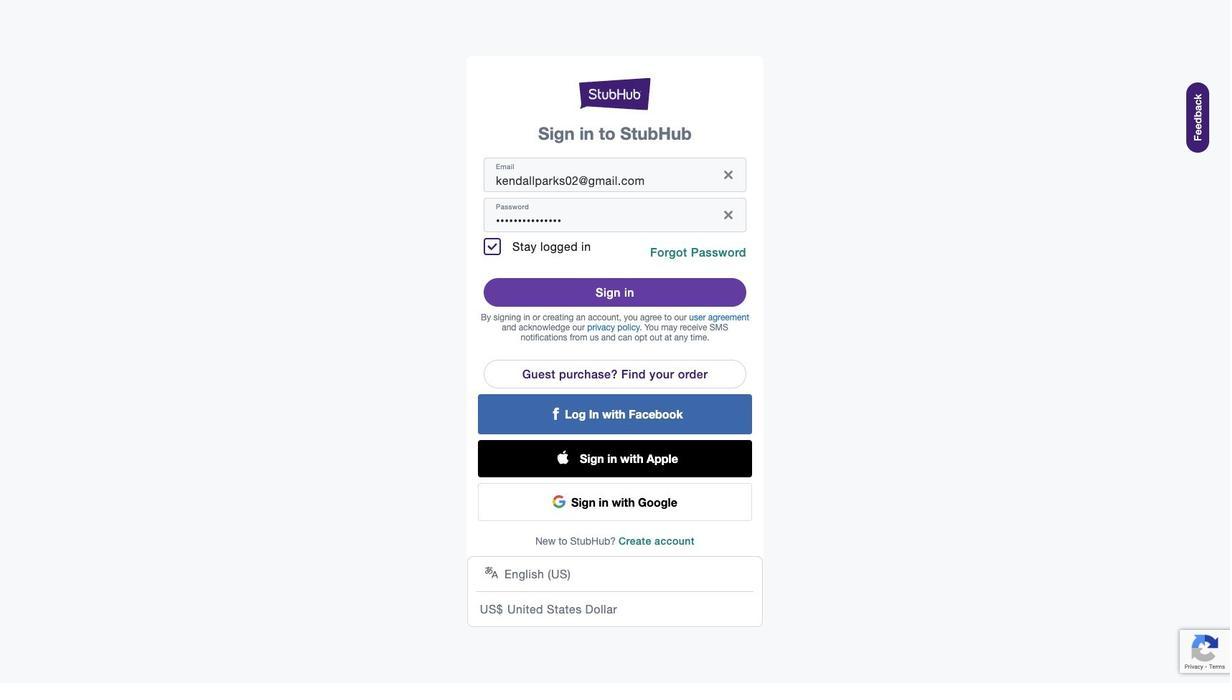 Task type: describe. For each thing, give the bounding box(es) containing it.
google image
[[553, 496, 566, 509]]



Task type: locate. For each thing, give the bounding box(es) containing it.
None password field
[[496, 198, 711, 232]]

None email field
[[496, 158, 711, 192]]

stubhub image
[[579, 76, 651, 112]]



